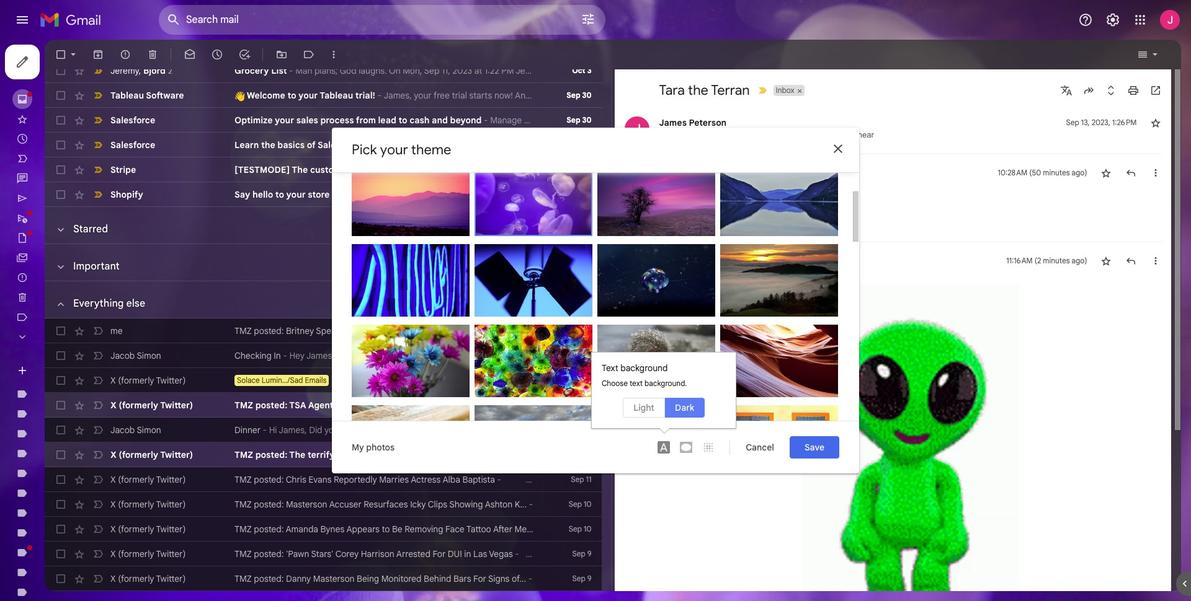Task type: vqa. For each thing, say whether or not it's contained in the screenshot.


Task type: locate. For each thing, give the bounding box(es) containing it.
1 vertical spatial 30
[[582, 115, 592, 125]]

1 vertical spatial minutes
[[1043, 256, 1070, 265]]

alba
[[443, 475, 460, 486]]

0 vertical spatial me
[[668, 181, 678, 190]]

4 x from the top
[[110, 475, 116, 486]]

0 horizontal spatial cleron
[[636, 234, 659, 244]]

james,
[[279, 425, 307, 436]]

1 vertical spatial the
[[261, 140, 275, 151]]

1 vertical spatial sep 28
[[567, 190, 592, 199]]

1 vertical spatial did
[[309, 425, 322, 436]]

22 ﻿͏ from the left
[[705, 189, 705, 200]]

of inside everything else tab panel
[[550, 299, 557, 309]]

8 row from the top
[[45, 344, 601, 368]]

to down james
[[659, 268, 666, 278]]

monitored
[[381, 574, 422, 585]]

the inside everything else tab panel
[[289, 450, 305, 461]]

28 up journey
[[583, 165, 592, 174]]

sep for tmz posted: masterson accuser resurfaces icky clips showing ashton k... -
[[569, 500, 582, 509]]

6 ﻿͏ from the left
[[669, 189, 669, 200]]

0 horizontal spatial tableau
[[110, 90, 144, 101]]

1 vertical spatial tara
[[659, 167, 678, 179]]

to left get
[[362, 425, 370, 436]]

0 vertical spatial jacob
[[110, 351, 135, 362]]

1 horizontal spatial me
[[668, 181, 678, 190]]

optimize your sales process from lead to cash and beyond -
[[234, 115, 490, 126]]

everything
[[73, 298, 124, 310], [418, 375, 460, 386]]

1 important according to google magic., sent only to me switch from the top
[[92, 89, 104, 102]]

show more messages. image
[[572, 223, 574, 236]]

sep 30 for tableau software
[[567, 91, 592, 100]]

1 sep 28 from the top
[[567, 165, 592, 174]]

2 important according to google magic., sent only to me switch from the top
[[92, 114, 104, 127]]

1 vertical spatial 10
[[584, 525, 592, 534]]

0 vertical spatial ago)
[[1072, 168, 1087, 177]]

1 vertical spatial the
[[289, 450, 305, 461]]

row
[[45, 58, 601, 83], [45, 83, 601, 108], [45, 108, 601, 133], [45, 133, 601, 158], [45, 158, 601, 182], [45, 182, 743, 207], [45, 319, 601, 344], [45, 344, 601, 368], [45, 368, 601, 393], [45, 393, 601, 418], [45, 418, 601, 443], [45, 443, 601, 468], [45, 468, 601, 493], [45, 493, 601, 517], [45, 517, 601, 542], [45, 542, 601, 567], [45, 567, 601, 592]]

tmz for tmz posted: tsa agents caught on camera stealing money from bags at ...
[[234, 400, 253, 411]]

romain down trial
[[372, 234, 398, 244]]

0 vertical spatial by: mike cleron
[[605, 234, 659, 244]]

1 horizontal spatial romain
[[495, 396, 521, 406]]

arrested
[[396, 549, 431, 560]]

of for sales
[[307, 140, 316, 151]]

posted: for britney
[[254, 326, 284, 337]]

by: romain guy option
[[352, 164, 470, 246], [475, 325, 592, 407], [720, 325, 838, 407], [352, 406, 470, 478], [597, 406, 715, 478], [720, 406, 838, 478]]

0 vertical spatial salesforce
[[110, 115, 155, 126]]

- right vegas
[[515, 549, 519, 560]]

6 x (formerly twitter) from the top
[[110, 524, 186, 535]]

1 horizontal spatial mike
[[741, 315, 757, 325]]

your left 'store'
[[286, 189, 306, 200]]

my photos
[[352, 442, 395, 453]]

bjord
[[143, 65, 166, 76]]

x (formerly twitter) for fifth not important, sent only to me switch from the bottom
[[110, 475, 186, 486]]

everything up the "not important" switch
[[73, 298, 124, 310]]

tara up to me
[[659, 167, 678, 179]]

dui
[[448, 549, 462, 560]]

👋 image
[[234, 91, 245, 102]]

0 vertical spatial sep 10
[[569, 500, 592, 509]]

check
[[488, 326, 513, 337]]

1 jacob simon from the top
[[110, 351, 161, 362]]

james peterson
[[659, 255, 727, 266]]

say
[[234, 189, 250, 200]]

5 row from the top
[[45, 158, 601, 182]]

minutes inside 10:28 am (50 minutes ago) cell
[[1043, 168, 1070, 177]]

minutes inside 11:16 am (2 minutes ago) cell
[[1043, 256, 1070, 265]]

tableau
[[110, 90, 144, 101], [320, 90, 353, 101]]

- right cloud
[[369, 140, 373, 151]]

0 vertical spatial 30
[[582, 91, 592, 100]]

emails
[[305, 376, 327, 385]]

,
[[139, 65, 141, 76]]

by: mike cleron option
[[597, 164, 715, 246], [720, 244, 838, 326]]

0 vertical spatial did
[[441, 326, 454, 337]]

15 row from the top
[[45, 517, 601, 542]]

for left dui at the left of the page
[[433, 549, 446, 560]]

to right the hello
[[275, 189, 284, 200]]

1 vertical spatial 28
[[583, 190, 592, 199]]

3 x (formerly twitter) from the top
[[110, 450, 193, 461]]

17 ﻿͏ from the left
[[694, 189, 694, 200]]

did right the james,
[[309, 425, 322, 436]]

0 vertical spatial not starred checkbox
[[1100, 167, 1112, 179]]

minutes right (50 at the top of the page
[[1043, 168, 1070, 177]]

important according to google magic., sent only to me switch
[[92, 89, 104, 102], [92, 114, 104, 127], [92, 139, 104, 151], [92, 164, 104, 176], [92, 189, 104, 201]]

2 up 15 on the bottom left
[[588, 376, 592, 385]]

1 9 from the top
[[587, 550, 592, 559]]

- right baptista
[[497, 475, 501, 486]]

ago)
[[1072, 168, 1087, 177], [1072, 256, 1087, 265]]

1 vertical spatial everything
[[418, 375, 460, 386]]

1 vertical spatial me
[[110, 326, 123, 337]]

by: romain guy down trial
[[359, 234, 414, 244]]

0 horizontal spatial the
[[261, 140, 275, 151]]

1 vertical spatial of
[[550, 299, 557, 309]]

x (formerly twitter) for eighth not important, sent only to me switch
[[110, 524, 186, 535]]

twitter)
[[156, 375, 186, 386], [160, 400, 193, 411], [160, 450, 193, 461], [156, 475, 186, 486], [156, 499, 186, 511], [156, 524, 186, 535], [156, 549, 186, 560], [156, 574, 186, 585]]

2 jacob simon from the top
[[110, 425, 161, 436]]

1 oct 2 from the top
[[573, 351, 592, 360]]

the down learn the basics of sales cloud -
[[292, 164, 308, 176]]

simon
[[137, 351, 161, 362], [137, 425, 161, 436]]

tmz posted: #rip
[[333, 375, 405, 386]]

0 horizontal spatial you
[[324, 425, 339, 436]]

sep 28
[[567, 165, 592, 174], [567, 190, 592, 199]]

shopify.
[[624, 189, 656, 200]]

5 important according to google magic., sent only to me switch from the top
[[92, 189, 104, 201]]

tableau software
[[110, 90, 184, 101]]

32 ﻿͏ from the left
[[727, 189, 727, 200]]

tmz posted: tsa agents caught on camera stealing money from bags at ...
[[234, 400, 553, 411]]

your inside alert dialog
[[380, 141, 408, 158]]

0 vertical spatial the
[[688, 82, 708, 99]]

9 not important, sent only to me switch from the top
[[92, 548, 104, 561]]

2
[[168, 66, 172, 75], [588, 351, 592, 360], [588, 376, 592, 385]]

0 vertical spatial tara
[[659, 82, 685, 99]]

you left want
[[324, 425, 339, 436]]

38 ﻿͏ from the left
[[740, 189, 740, 200]]

1 vertical spatial oct 2
[[573, 376, 592, 385]]

ago) right (50 at the top of the page
[[1072, 168, 1087, 177]]

not important, sent only to me switch
[[92, 350, 104, 362], [92, 375, 104, 387], [92, 400, 104, 412], [92, 424, 104, 437], [92, 449, 104, 462], [92, 474, 104, 486], [92, 499, 104, 511], [92, 524, 104, 536], [92, 548, 104, 561], [92, 573, 104, 586]]

the for basics
[[261, 140, 275, 151]]

11 ﻿͏ from the left
[[680, 189, 680, 200]]

12 row from the top
[[45, 443, 601, 468]]

2 x (formerly twitter) from the top
[[110, 400, 193, 411]]

None search field
[[159, 5, 605, 35]]

0 vertical spatial everything
[[73, 298, 124, 310]]

not important switch
[[92, 325, 104, 337]]

by: romain guy up cancel button
[[728, 396, 783, 406]]

ashton
[[485, 499, 512, 511]]

inbox
[[776, 86, 794, 95]]

to right lead at the top of the page
[[399, 115, 407, 126]]

las
[[473, 549, 487, 560]]

0 vertical spatial 28
[[583, 165, 592, 174]]

the up chris on the left bottom of the page
[[289, 450, 305, 461]]

1 simon from the top
[[137, 351, 161, 362]]

1 vertical spatial oct
[[573, 351, 586, 360]]

0 vertical spatial simon
[[137, 351, 161, 362]]

30 for salesforce
[[582, 115, 592, 125]]

0 vertical spatial of
[[307, 140, 316, 151]]

important according to google magic., sent only to me switch for learn the basics of sales cloud
[[92, 139, 104, 151]]

who
[[421, 326, 439, 337]]

caught
[[340, 400, 371, 411]]

1 vertical spatial salesforce
[[110, 140, 155, 151]]

posted: for amanda
[[254, 524, 284, 535]]

tsa
[[289, 400, 306, 411]]

1 horizontal spatial you
[[357, 164, 372, 176]]

0 horizontal spatial by: romain guy
[[359, 234, 414, 244]]

navigation
[[0, 40, 149, 602]]

2 not starred checkbox from the top
[[1100, 255, 1112, 267]]

by: greg bullock option
[[720, 164, 838, 246], [352, 244, 470, 326], [475, 244, 592, 326], [597, 244, 715, 326], [352, 325, 470, 407]]

of right the 25
[[550, 299, 557, 309]]

3 ﻿͏ from the left
[[662, 189, 662, 200]]

with
[[606, 189, 622, 200]]

did
[[441, 326, 454, 337], [309, 425, 322, 436]]

2 oct 2 from the top
[[573, 376, 592, 385]]

guy down starts
[[400, 234, 414, 244]]

24 ﻿͏ from the left
[[709, 189, 709, 200]]

settings image
[[1105, 12, 1120, 27]]

0 horizontal spatial me
[[110, 326, 123, 337]]

list
[[614, 104, 1162, 602]]

by: romain guy down know:
[[482, 396, 537, 406]]

35 ﻿͏ from the left
[[734, 189, 734, 200]]

0 horizontal spatial for
[[433, 549, 446, 560]]

jacob for dinner - hi james, did you want to get dinner?
[[110, 425, 135, 436]]

oct up 'sep 15'
[[573, 376, 586, 385]]

to tara
[[659, 268, 683, 278]]

salesforce for learn the basics of sales cloud
[[110, 140, 155, 151]]

me right the "not important" switch
[[110, 326, 123, 337]]

23 ﻿͏ from the left
[[707, 189, 707, 200]]

tmz for tmz posted: britney spears launches on cops who did welfare check af... -
[[234, 326, 252, 337]]

39 ﻿͏ from the left
[[743, 189, 743, 200]]

💔 image
[[405, 377, 415, 387]]

2 for -
[[588, 351, 592, 360]]

1 vertical spatial cleron
[[759, 315, 782, 325]]

4 important according to google magic., sent only to me switch from the top
[[92, 164, 104, 176]]

1 x (formerly twitter) from the top
[[110, 375, 186, 386]]

minutes right (2
[[1043, 256, 1070, 265]]

stealing
[[421, 400, 455, 411]]

0 vertical spatial oct 2
[[573, 351, 592, 360]]

was
[[387, 450, 403, 461]]

1 vertical spatial simon
[[137, 425, 161, 436]]

advanced search options image
[[576, 7, 601, 32]]

2 28 from the top
[[583, 190, 592, 199]]

vegas
[[489, 549, 513, 560]]

tara for tara schultz
[[659, 167, 678, 179]]

2 jacob from the top
[[110, 425, 135, 436]]

everything inside the everything else dropdown button
[[73, 298, 124, 310]]

- right af...
[[532, 326, 536, 337]]

terran
[[711, 82, 750, 99]]

20 ﻿͏ from the left
[[700, 189, 700, 200]]

icky
[[410, 499, 426, 511]]

8 not important, sent only to me switch from the top
[[92, 524, 104, 536]]

animals
[[496, 233, 524, 243]]

in
[[464, 549, 471, 560]]

28 for [testmode] the customers you selected have been deleted -
[[583, 165, 592, 174]]

minutes for tara schultz
[[1043, 168, 1070, 177]]

important according to google magic., sent only to me switch for say hello to your store
[[92, 189, 104, 201]]

5 not important, sent only to me switch from the top
[[92, 449, 104, 462]]

your up sales
[[298, 90, 318, 101]]

tmz for tmz posted: amanda bynes appears to be removing face tattoo after me...
[[234, 524, 252, 535]]

selected
[[375, 164, 411, 176]]

masterson up amanda
[[286, 499, 327, 511]]

jacob for checking in -
[[110, 351, 135, 362]]

2 9 from the top
[[587, 574, 592, 584]]

- left the hi
[[263, 425, 267, 436]]

everything for everything we know:
[[418, 375, 460, 386]]

1 vertical spatial 9
[[587, 574, 592, 584]]

sep 30 for salesforce
[[567, 115, 592, 125]]

alert dialog inside pick your theme alert dialog
[[591, 352, 736, 434]]

28
[[583, 165, 592, 174], [583, 190, 592, 199]]

0 horizontal spatial everything
[[73, 298, 124, 310]]

tara left terran
[[659, 82, 685, 99]]

7 row from the top
[[45, 319, 601, 344]]

me down tara schultz
[[668, 181, 678, 190]]

1 vertical spatial for
[[473, 574, 486, 585]]

9
[[587, 550, 592, 559], [587, 574, 592, 584]]

me
[[668, 181, 678, 190], [110, 326, 123, 337]]

0 horizontal spatial guy
[[400, 234, 414, 244]]

0 vertical spatial sep 30
[[567, 91, 592, 100]]

k...
[[515, 499, 527, 511]]

2 tableau from the left
[[320, 90, 353, 101]]

2 vertical spatial tara
[[668, 268, 683, 278]]

30 for tableau software
[[582, 91, 592, 100]]

tmz posted: the terrifying moment was captured on video.
[[234, 450, 485, 461]]

your up selected
[[380, 141, 408, 158]]

1 vertical spatial sep 9
[[572, 574, 592, 584]]

1 vertical spatial by: mike cleron
[[728, 315, 782, 325]]

bullock
[[760, 234, 786, 244], [391, 315, 417, 325], [514, 315, 540, 325], [637, 315, 663, 325], [391, 396, 417, 406]]

1 row from the top
[[45, 58, 601, 83]]

0 vertical spatial for
[[433, 549, 446, 560]]

14 ﻿͏ from the left
[[687, 189, 687, 200]]

0 vertical spatial 9
[[587, 550, 592, 559]]

0 vertical spatial cleron
[[636, 234, 659, 244]]

5 x (formerly twitter) from the top
[[110, 499, 186, 511]]

2 x from the top
[[110, 400, 116, 411]]

ago) right (2
[[1072, 256, 1087, 265]]

13 row from the top
[[45, 468, 601, 493]]

1 horizontal spatial did
[[441, 326, 454, 337]]

1 vertical spatial not starred checkbox
[[1100, 255, 1112, 267]]

posted: for chris
[[254, 475, 284, 486]]

romain up cancel button
[[741, 396, 767, 406]]

you down pick
[[357, 164, 372, 176]]

tmz for tmz posted: the terrifying moment was captured on video.
[[234, 450, 253, 461]]

2 horizontal spatial guy
[[769, 396, 783, 406]]

your left sales
[[275, 115, 294, 126]]

have
[[413, 164, 434, 176]]

- left 'your'
[[332, 189, 336, 200]]

everything for everything else
[[73, 298, 124, 310]]

tara schultz
[[659, 167, 712, 179]]

7 ﻿͏ from the left
[[671, 189, 671, 200]]

2 right bjord
[[168, 66, 172, 75]]

1 horizontal spatial everything
[[418, 375, 460, 386]]

0 vertical spatial oct
[[572, 66, 585, 75]]

1 vertical spatial sep 30
[[567, 115, 592, 125]]

0 vertical spatial 2
[[168, 66, 172, 75]]

0 vertical spatial you
[[357, 164, 372, 176]]

28 left with
[[583, 190, 592, 199]]

oct 2 up 'sep 15'
[[573, 376, 592, 385]]

my
[[352, 442, 364, 453]]

minutes for james peterson
[[1043, 256, 1070, 265]]

1 salesforce from the top
[[110, 115, 155, 126]]

0 vertical spatial mike
[[618, 234, 634, 244]]

checking in -
[[234, 351, 289, 362]]

0 horizontal spatial did
[[309, 425, 322, 436]]

the left terran
[[688, 82, 708, 99]]

oct 2
[[573, 351, 592, 360], [573, 376, 592, 385]]

your
[[298, 90, 318, 101], [275, 115, 294, 126], [380, 141, 408, 158], [286, 189, 306, 200], [554, 189, 572, 200]]

simon for checking
[[137, 351, 161, 362]]

1 sep 10 from the top
[[569, 500, 592, 509]]

sep 28 left with
[[567, 190, 592, 199]]

1 vertical spatial ago)
[[1072, 256, 1087, 265]]

Not starred checkbox
[[1100, 167, 1112, 179], [1100, 255, 1112, 267]]

7 x (formerly twitter) from the top
[[110, 549, 186, 560]]

3 x from the top
[[110, 450, 116, 461]]

11:16 am
[[1006, 256, 1033, 265]]

salesforce up stripe
[[110, 140, 155, 151]]

agents
[[308, 400, 338, 411]]

alert dialog
[[591, 352, 736, 434]]

by: inside 'option'
[[483, 233, 494, 243]]

sep for tmz posted: 'pawn stars' corey harrison arrested for dui in las vegas -
[[572, 550, 585, 559]]

alert dialog containing text background
[[591, 352, 736, 434]]

posted:
[[254, 326, 284, 337], [352, 375, 382, 386], [255, 400, 287, 411], [255, 450, 287, 461], [254, 475, 284, 486], [254, 499, 284, 511], [254, 524, 284, 535], [254, 549, 284, 560], [254, 574, 284, 585]]

tara down james
[[668, 268, 683, 278]]

9 for tmz posted: danny masterson being monitored behind bars for signs of... -
[[587, 574, 592, 584]]

sep 30
[[567, 91, 592, 100], [567, 115, 592, 125]]

jacob simon for dinner
[[110, 425, 161, 436]]

oct down 11:12 am
[[573, 351, 586, 360]]

2 salesforce from the top
[[110, 140, 155, 151]]

tmz for tmz posted: masterson accuser resurfaces icky clips showing ashton k... -
[[234, 499, 252, 511]]

11
[[586, 475, 592, 485]]

oct left 3
[[572, 66, 585, 75]]

1 vertical spatial sep 10
[[569, 525, 592, 534]]

- right beyond
[[484, 115, 488, 126]]

sep 15
[[568, 401, 592, 410]]

2 sep 10 from the top
[[569, 525, 592, 534]]

sep 9
[[572, 550, 592, 559], [572, 574, 592, 584]]

x (formerly twitter) for fourth not important, sent only to me switch from the bottom of the everything else tab panel
[[110, 499, 186, 511]]

2 sep 30 from the top
[[567, 115, 592, 125]]

1 vertical spatial 2
[[588, 351, 592, 360]]

2 vertical spatial oct
[[573, 376, 586, 385]]

list containing tara schultz
[[614, 104, 1162, 602]]

36 ﻿͏ from the left
[[736, 189, 736, 200]]

2 row from the top
[[45, 83, 601, 108]]

of
[[307, 140, 316, 151], [550, 299, 557, 309]]

ago) for james peterson
[[1072, 256, 1087, 265]]

to left be
[[382, 524, 390, 535]]

jacob
[[110, 351, 135, 362], [110, 425, 135, 436]]

to me
[[659, 181, 678, 190]]

1 28 from the top
[[583, 165, 592, 174]]

tableau down jeremy
[[110, 90, 144, 101]]

2 inside jeremy , bjord 2
[[168, 66, 172, 75]]

sep for tmz posted: danny masterson being monitored behind bars for signs of... -
[[572, 574, 585, 584]]

0 vertical spatial minutes
[[1043, 168, 1070, 177]]

on left starting on the top left
[[509, 189, 519, 200]]

1 ﻿͏ from the left
[[658, 189, 658, 200]]

1 sep 9 from the top
[[572, 550, 592, 559]]

camera
[[386, 400, 419, 411]]

did right who
[[441, 326, 454, 337]]

0 vertical spatial jacob simon
[[110, 351, 161, 362]]

2 minutes from the top
[[1043, 256, 1070, 265]]

pick your theme alert dialog
[[332, 128, 859, 478]]

1 vertical spatial jacob
[[110, 425, 135, 436]]

3
[[587, 66, 592, 75]]

the right learn
[[261, 140, 275, 151]]

the for terran
[[688, 82, 708, 99]]

2 vertical spatial 2
[[588, 376, 592, 385]]

deleted
[[459, 164, 492, 176]]

on left cops
[[386, 326, 396, 337]]

2 down 11:12 am
[[588, 351, 592, 360]]

30
[[582, 91, 592, 100], [582, 115, 592, 125]]

trial!
[[355, 90, 375, 101]]

oct 2 down 11:12 am
[[573, 351, 592, 360]]

1 horizontal spatial of
[[550, 299, 557, 309]]

2 30 from the top
[[582, 115, 592, 125]]

salesforce down tableau software
[[110, 115, 155, 126]]

1 vertical spatial jacob simon
[[110, 425, 161, 436]]

tableau up process
[[320, 90, 353, 101]]

sep 9 for tmz posted: 'pawn stars' corey harrison arrested for dui in las vegas -
[[572, 550, 592, 559]]

2 sep 9 from the top
[[572, 574, 592, 584]]

1 vertical spatial you
[[324, 425, 339, 436]]

after
[[493, 524, 512, 535]]

masterson down stars'
[[313, 574, 354, 585]]

everything up stealing
[[418, 375, 460, 386]]

sep for optimize your sales process from lead to cash and beyond -
[[567, 115, 580, 125]]

[testmode]
[[234, 164, 290, 176]]

0 horizontal spatial of
[[307, 140, 316, 151]]

sep for tmz posted: chris evans reportedly marries actress alba baptista -
[[571, 475, 584, 485]]

software
[[146, 90, 184, 101]]

ago) for tara schultz
[[1072, 168, 1087, 177]]

sep 9 for tmz posted: danny masterson being monitored behind bars for signs of... -
[[572, 574, 592, 584]]

for right bars
[[473, 574, 486, 585]]

sep for say hello to your store - your free trial starts today. congratulations on starting your journey with shopify. ﻿͏ ﻿͏ ﻿͏ ﻿͏ ﻿͏ ﻿͏ ﻿͏ ﻿͏ ﻿͏ ﻿͏ ﻿͏ ﻿͏ ﻿͏ ﻿͏ ﻿͏ ﻿͏ ﻿͏ ﻿͏ ﻿͏ ﻿͏ ﻿͏ ﻿͏ ﻿͏ ﻿͏ ﻿͏ ﻿͏ ﻿͏ ﻿͏ ﻿͏ ﻿͏ ﻿͏ ﻿͏ ﻿͏ ﻿͏ ﻿͏ ﻿͏ ﻿͏ ﻿͏ ﻿͏
[[567, 190, 581, 199]]

0 vertical spatial 10
[[584, 500, 592, 509]]

starting
[[521, 189, 552, 200]]

18 ﻿͏ from the left
[[696, 189, 696, 200]]

cleron
[[636, 234, 659, 244], [759, 315, 782, 325]]

guy
[[400, 234, 414, 244], [523, 396, 537, 406], [769, 396, 783, 406]]

0 horizontal spatial romain
[[372, 234, 398, 244]]

0 vertical spatial sep 28
[[567, 165, 592, 174]]

of left the sales
[[307, 140, 316, 151]]

1 not important, sent only to me switch from the top
[[92, 350, 104, 362]]

guy left ...
[[523, 396, 537, 406]]

2 ago) from the top
[[1072, 256, 1087, 265]]

salesforce
[[110, 115, 155, 126], [110, 140, 155, 151]]

0 vertical spatial sep 9
[[572, 550, 592, 559]]

romain down know:
[[495, 396, 521, 406]]

- right deleted
[[494, 164, 498, 176]]

0 horizontal spatial mike
[[618, 234, 634, 244]]

1 horizontal spatial the
[[688, 82, 708, 99]]

sep 28 up journey
[[567, 165, 592, 174]]

guy up cancel
[[769, 396, 783, 406]]

1 horizontal spatial tableau
[[320, 90, 353, 101]]

2 sep 28 from the top
[[567, 190, 592, 199]]



Task type: describe. For each thing, give the bounding box(es) containing it.
everything else tab panel
[[45, 282, 601, 602]]

jeremy , bjord 2
[[110, 65, 172, 76]]

to right the welcome
[[287, 90, 296, 101]]

shopify
[[110, 189, 143, 200]]

31 ﻿͏ from the left
[[725, 189, 725, 200]]

evans
[[309, 475, 332, 486]]

pick your theme
[[352, 141, 451, 158]]

12 ﻿͏ from the left
[[683, 189, 683, 200]]

know:
[[475, 375, 498, 386]]

photos
[[366, 442, 395, 453]]

5 ﻿͏ from the left
[[667, 189, 667, 200]]

save
[[805, 442, 824, 453]]

sep for dinner - hi james, did you want to get dinner?
[[570, 426, 583, 435]]

- up from
[[498, 375, 507, 386]]

jacob simon for checking in
[[110, 351, 161, 362]]

- right list
[[289, 65, 293, 76]]

7 not important, sent only to me switch from the top
[[92, 499, 104, 511]]

sep 28 for say hello to your store - your free trial starts today. congratulations on starting your journey with shopify. ﻿͏ ﻿͏ ﻿͏ ﻿͏ ﻿͏ ﻿͏ ﻿͏ ﻿͏ ﻿͏ ﻿͏ ﻿͏ ﻿͏ ﻿͏ ﻿͏ ﻿͏ ﻿͏ ﻿͏ ﻿͏ ﻿͏ ﻿͏ ﻿͏ ﻿͏ ﻿͏ ﻿͏ ﻿͏ ﻿͏ ﻿͏ ﻿͏ ﻿͏ ﻿͏ ﻿͏ ﻿͏ ﻿͏ ﻿͏ ﻿͏ ﻿͏ ﻿͏ ﻿͏ ﻿͏
[[567, 190, 592, 199]]

0 horizontal spatial by: mike cleron option
[[597, 164, 715, 246]]

8 ﻿͏ from the left
[[674, 189, 674, 200]]

x (formerly twitter) for fifth not important, sent only to me switch
[[110, 450, 193, 461]]

welcome
[[247, 90, 285, 101]]

x (formerly twitter) for second not important, sent only to me switch from the top of the everything else tab panel
[[110, 375, 186, 386]]

oct for grocery list -
[[572, 66, 585, 75]]

sales
[[296, 115, 318, 126]]

video.
[[459, 450, 485, 461]]

- up lead at the top of the page
[[375, 90, 384, 101]]

17 row from the top
[[45, 567, 601, 592]]

spears
[[316, 326, 344, 337]]

tattoo
[[466, 524, 491, 535]]

- right in
[[283, 351, 287, 362]]

row containing stripe
[[45, 158, 601, 182]]

4 not important, sent only to me switch from the top
[[92, 424, 104, 437]]

...
[[545, 400, 553, 411]]

stripe
[[110, 164, 136, 176]]

row containing me
[[45, 319, 601, 344]]

starts
[[393, 189, 416, 200]]

face
[[445, 524, 464, 535]]

3 not important, sent only to me switch from the top
[[92, 400, 104, 412]]

11 row from the top
[[45, 418, 601, 443]]

important according to google magic., sent only to me switch for [testmode] the customers you selected have been deleted
[[92, 164, 104, 176]]

5 x from the top
[[110, 499, 116, 511]]

from
[[488, 400, 509, 411]]

33 ﻿͏ from the left
[[729, 189, 729, 200]]

checking
[[234, 351, 272, 362]]

tara for tara the terran
[[659, 82, 685, 99]]

0 vertical spatial the
[[292, 164, 308, 176]]

money
[[457, 400, 486, 411]]

background
[[621, 363, 668, 374]]

important mainly because you often read messages with this label., sent to my address switch
[[92, 65, 104, 77]]

simon for dinner
[[137, 425, 161, 436]]

animals option
[[597, 325, 715, 398]]

background.
[[645, 379, 687, 388]]

7 x from the top
[[110, 549, 116, 560]]

1 – 25 of 336
[[532, 299, 571, 309]]

weird!
[[659, 198, 685, 207]]

28 for say hello to your store - your free trial starts today. congratulations on starting your journey with shopify. ﻿͏ ﻿͏ ﻿͏ ﻿͏ ﻿͏ ﻿͏ ﻿͏ ﻿͏ ﻿͏ ﻿͏ ﻿͏ ﻿͏ ﻿͏ ﻿͏ ﻿͏ ﻿͏ ﻿͏ ﻿͏ ﻿͏ ﻿͏ ﻿͏ ﻿͏ ﻿͏ ﻿͏ ﻿͏ ﻿͏ ﻿͏ ﻿͏ ﻿͏ ﻿͏ ﻿͏ ﻿͏ ﻿͏ ﻿͏ ﻿͏ ﻿͏ ﻿͏ ﻿͏ ﻿͏
[[583, 190, 592, 199]]

2 for tmz posted: #rip
[[588, 376, 592, 385]]

lumin…/sad
[[262, 376, 303, 385]]

be
[[392, 524, 402, 535]]

x (formerly twitter) for first not important, sent only to me switch from the bottom of the everything else tab panel
[[110, 574, 186, 585]]

me inside list
[[668, 181, 678, 190]]

1 horizontal spatial for
[[473, 574, 486, 585]]

trial
[[376, 189, 391, 200]]

by: christopher roehrs option
[[475, 406, 592, 478]]

stars'
[[311, 549, 333, 560]]

tmz posted: britney spears launches on cops who did welfare check af... -
[[234, 326, 538, 337]]

me...
[[515, 524, 534, 535]]

0 horizontal spatial by: mike cleron
[[605, 234, 659, 244]]

dinner
[[234, 425, 261, 436]]

13 ﻿͏ from the left
[[685, 189, 685, 200]]

on right caught
[[373, 400, 384, 411]]

29 ﻿͏ from the left
[[720, 189, 720, 200]]

list inside 'tara the terran' 'main content'
[[614, 104, 1162, 602]]

1 horizontal spatial by: romain guy
[[482, 396, 537, 406]]

cash
[[410, 115, 430, 126]]

8 x from the top
[[110, 574, 116, 585]]

25 ﻿͏ from the left
[[711, 189, 711, 200]]

want
[[341, 425, 360, 436]]

cancel
[[746, 442, 774, 453]]

26 ﻿͏ from the left
[[714, 189, 714, 200]]

9 ﻿͏ from the left
[[676, 189, 676, 200]]

posted: for masterson
[[254, 499, 284, 511]]

11:16 am (2 minutes ago)
[[1006, 256, 1087, 265]]

removing
[[405, 524, 443, 535]]

sep 12
[[570, 426, 592, 435]]

we
[[462, 375, 473, 386]]

clips
[[428, 499, 447, 511]]

reportedly
[[334, 475, 377, 486]]

solace lumin…/sad emails
[[237, 376, 327, 385]]

pick
[[352, 141, 377, 158]]

baptista
[[462, 475, 495, 486]]

journey
[[574, 189, 603, 200]]

get
[[372, 425, 385, 436]]

at
[[534, 400, 543, 411]]

schultz
[[680, 167, 712, 179]]

10:28 am (50 minutes ago) cell
[[998, 167, 1087, 179]]

10 row from the top
[[45, 393, 601, 418]]

image.png image
[[802, 284, 1019, 602]]

beyond
[[450, 115, 482, 126]]

harrison
[[361, 549, 394, 560]]

signs
[[488, 574, 510, 585]]

to up weird!
[[659, 181, 666, 190]]

sep 10 for third row from the bottom
[[569, 525, 592, 534]]

posted: for danny
[[254, 574, 284, 585]]

0 vertical spatial masterson
[[286, 499, 327, 511]]

6 x from the top
[[110, 524, 116, 535]]

text background choose text background.
[[602, 363, 687, 388]]

oct 3
[[572, 66, 592, 75]]

4 row from the top
[[45, 133, 601, 158]]

1 horizontal spatial guy
[[523, 396, 537, 406]]

1 vertical spatial mike
[[741, 315, 757, 325]]

14 row from the top
[[45, 493, 601, 517]]

basics
[[278, 140, 305, 151]]

tmz for tmz posted: 'pawn stars' corey harrison arrested for dui in las vegas -
[[234, 549, 252, 560]]

not starred checkbox for peterson
[[1100, 255, 1112, 267]]

everything we know:
[[415, 375, 498, 386]]

sep 10 for 14th row
[[569, 500, 592, 509]]

important according to google magic., sent only to me switch for optimize your sales process from lead to cash and beyond
[[92, 114, 104, 127]]

dark button
[[665, 398, 705, 418]]

4 ﻿͏ from the left
[[665, 189, 665, 200]]

oct 2 for -
[[573, 351, 592, 360]]

row containing shopify
[[45, 182, 743, 207]]

bynes
[[320, 524, 344, 535]]

tmz for tmz posted: #rip
[[333, 375, 350, 386]]

1 vertical spatial masterson
[[313, 574, 354, 585]]

james
[[659, 255, 687, 266]]

16 row from the top
[[45, 542, 601, 567]]

search mail image
[[163, 9, 185, 31]]

sep for [testmode] the customers you selected have been deleted -
[[567, 165, 581, 174]]

sales
[[318, 140, 340, 151]]

in
[[274, 351, 281, 362]]

tara the terran main content
[[45, 0, 1181, 602]]

9 row from the top
[[45, 368, 601, 393]]

30 ﻿͏ from the left
[[723, 189, 723, 200]]

10 ﻿͏ from the left
[[678, 189, 678, 200]]

21 ﻿͏ from the left
[[703, 189, 703, 200]]

2 horizontal spatial by: romain guy
[[728, 396, 783, 406]]

of...
[[512, 574, 526, 585]]

important mainly because it was sent directly to you. switch
[[756, 84, 768, 97]]

9 for tmz posted: 'pawn stars' corey harrison arrested for dui in las vegas -
[[587, 550, 592, 559]]

by: animals
[[483, 233, 524, 243]]

- right k...
[[529, 499, 533, 511]]

tmz for tmz posted: danny masterson being monitored behind bars for signs of... -
[[234, 574, 252, 585]]

else
[[126, 298, 145, 310]]

1 horizontal spatial by: mike cleron
[[728, 315, 782, 325]]

1 tableau from the left
[[110, 90, 144, 101]]

posted: for tsa
[[255, 400, 287, 411]]

showing
[[449, 499, 483, 511]]

me inside row
[[110, 326, 123, 337]]

you inside everything else tab panel
[[324, 425, 339, 436]]

1
[[532, 299, 535, 309]]

corey
[[335, 549, 359, 560]]

10 not important, sent only to me switch from the top
[[92, 573, 104, 586]]

pick your theme heading
[[352, 141, 451, 158]]

show more messages. image
[[572, 261, 574, 273]]

6 not important, sent only to me switch from the top
[[92, 474, 104, 486]]

11:12 am
[[565, 326, 592, 336]]

x (formerly twitter) for 8th not important, sent only to me switch from the bottom
[[110, 400, 193, 411]]

oct 2 for tmz posted: #rip
[[573, 376, 592, 385]]

- right of...
[[528, 574, 532, 585]]

1 x from the top
[[110, 375, 116, 386]]

store
[[308, 189, 330, 200]]

37 ﻿͏ from the left
[[738, 189, 738, 200]]

learn the basics of sales cloud -
[[234, 140, 376, 151]]

your left journey
[[554, 189, 572, 200]]

by: animals option
[[475, 164, 592, 244]]

1 horizontal spatial cleron
[[759, 315, 782, 325]]

salesforce for optimize your sales process from lead to cash and beyond
[[110, 115, 155, 126]]

of for 336
[[550, 299, 557, 309]]

tmz posted: tsa agents caught on camera stealing money from bags at ... link
[[234, 400, 553, 412]]

free
[[357, 189, 374, 200]]

34 ﻿͏ from the left
[[731, 189, 731, 200]]

2 ﻿͏ from the left
[[660, 189, 660, 200]]

posted: for the
[[255, 450, 287, 461]]

1 horizontal spatial by: mike cleron option
[[720, 244, 838, 326]]

tmz posted: masterson accuser resurfaces icky clips showing ashton k... -
[[234, 499, 535, 511]]

16 ﻿͏ from the left
[[691, 189, 691, 200]]

sep 28 for [testmode] the customers you selected have been deleted -
[[567, 165, 592, 174]]

1 10 from the top
[[584, 500, 592, 509]]

optimize
[[234, 115, 273, 126]]

27 ﻿͏ from the left
[[716, 189, 716, 200]]

28 ﻿͏ from the left
[[718, 189, 718, 200]]

grocery
[[234, 65, 269, 76]]

and
[[432, 115, 448, 126]]

11:16 am (2 minutes ago) cell
[[1006, 255, 1087, 267]]

lead
[[378, 115, 396, 126]]

welfare
[[456, 326, 486, 337]]

cops
[[398, 326, 419, 337]]

2 10 from the top
[[584, 525, 592, 534]]

on left 'video.' at the left bottom
[[446, 450, 457, 461]]

10:28 am
[[998, 168, 1027, 177]]

row containing jeremy
[[45, 58, 601, 83]]

save button
[[790, 437, 839, 459]]

being
[[357, 574, 379, 585]]

tmz posted: amanda bynes appears to be removing face tattoo after me... link
[[234, 524, 534, 536]]

#rip
[[384, 375, 403, 386]]

row containing tableau software
[[45, 83, 601, 108]]

posted: for #rip
[[352, 375, 382, 386]]

light
[[634, 403, 654, 414]]

tara the terran
[[659, 82, 750, 99]]

x (formerly twitter) for second not important, sent only to me switch from the bottom
[[110, 549, 186, 560]]

oct for checking in -
[[573, 351, 586, 360]]

2 not important, sent only to me switch from the top
[[92, 375, 104, 387]]

accuser
[[329, 499, 362, 511]]

15 ﻿͏ from the left
[[689, 189, 689, 200]]

not starred checkbox for schultz
[[1100, 167, 1112, 179]]

posted: for 'pawn
[[254, 549, 284, 560]]

19 ﻿͏ from the left
[[698, 189, 698, 200]]

tmz for tmz posted: chris evans reportedly marries actress alba baptista -
[[234, 475, 252, 486]]

3 row from the top
[[45, 108, 601, 133]]

dark
[[675, 403, 694, 414]]

2 horizontal spatial romain
[[741, 396, 767, 406]]

theme
[[411, 141, 451, 158]]



